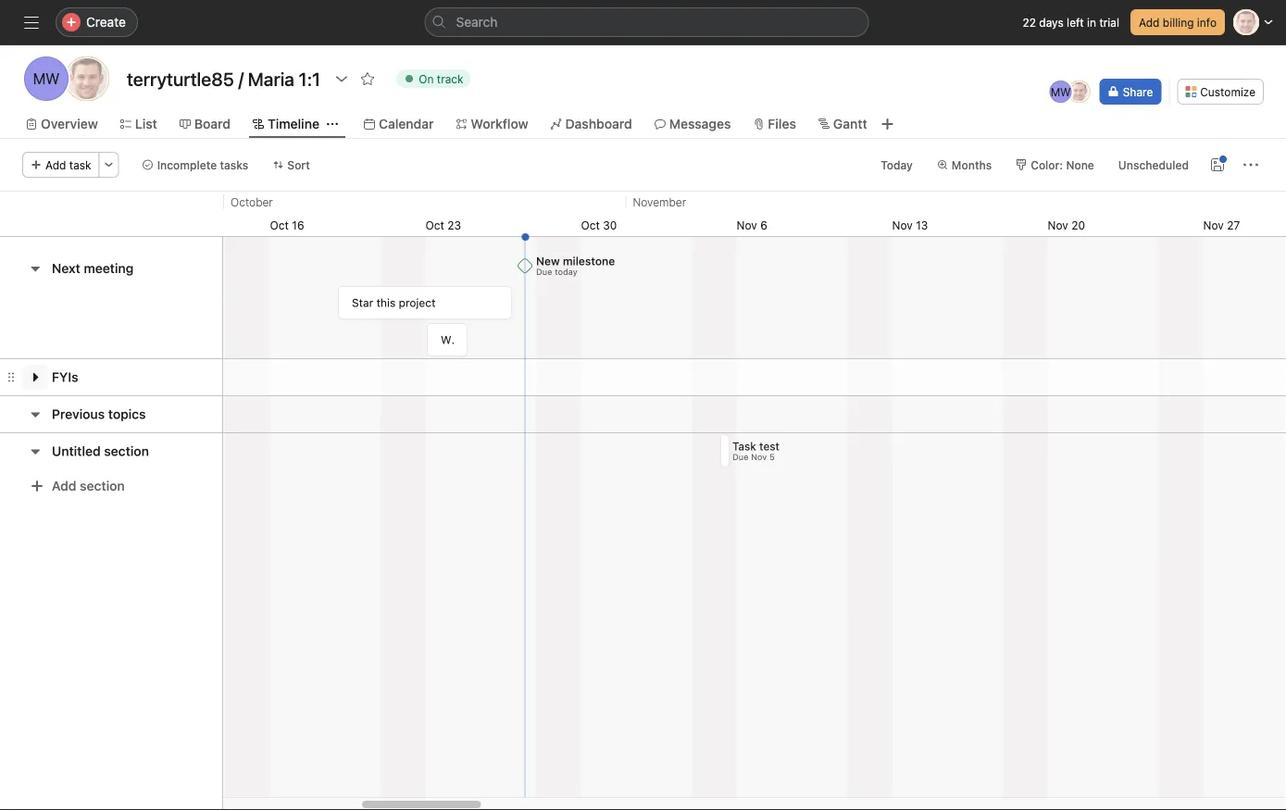 Task type: vqa. For each thing, say whether or not it's contained in the screenshot.
'My' related to My workspace
no



Task type: describe. For each thing, give the bounding box(es) containing it.
tab actions image
[[327, 119, 338, 130]]

gantt
[[834, 116, 868, 132]]

today
[[555, 267, 578, 277]]

add for add task
[[45, 158, 66, 171]]

board
[[194, 116, 231, 132]]

today
[[881, 158, 913, 171]]

add for add section
[[52, 478, 76, 494]]

none
[[1067, 158, 1095, 171]]

collapse task list for the section previous topics image
[[28, 407, 43, 422]]

workflow
[[471, 116, 529, 132]]

1 horizontal spatial more actions image
[[1244, 157, 1259, 172]]

color: none button
[[1008, 152, 1103, 178]]

new milestone due today
[[537, 255, 616, 277]]

incomplete tasks button
[[134, 152, 257, 178]]

add to starred image
[[360, 71, 375, 86]]

0 horizontal spatial more actions image
[[103, 159, 115, 170]]

share button
[[1100, 79, 1162, 105]]

search button
[[425, 7, 869, 37]]

today button
[[873, 152, 922, 178]]

20
[[1072, 219, 1086, 232]]

oct 23
[[426, 219, 461, 232]]

overview
[[41, 116, 98, 132]]

create
[[86, 14, 126, 30]]

billing
[[1163, 16, 1194, 29]]

files link
[[753, 114, 797, 134]]

1 horizontal spatial tt
[[1073, 85, 1087, 98]]

customize
[[1201, 85, 1256, 98]]

task test due nov 5
[[733, 440, 780, 462]]

next
[[52, 261, 80, 276]]

timeline
[[268, 116, 320, 132]]

show options image
[[335, 71, 349, 86]]

board link
[[180, 114, 231, 134]]

expand task list for the section fyis image
[[28, 370, 43, 385]]

nov for nov 20
[[1048, 219, 1069, 232]]

next meeting
[[52, 261, 134, 276]]

fyis button
[[52, 361, 78, 394]]

overview link
[[26, 114, 98, 134]]

add task button
[[22, 152, 100, 178]]

unscheduled
[[1119, 158, 1189, 171]]

tasks
[[220, 158, 249, 171]]

untitled section
[[52, 444, 149, 459]]

previous topics
[[52, 407, 146, 422]]

collapse task list for the section untitled section image
[[28, 444, 43, 459]]

color: none
[[1031, 158, 1095, 171]]

dashboard link
[[551, 114, 632, 134]]

list link
[[120, 114, 157, 134]]

previous topics button
[[52, 398, 146, 431]]

milestone
[[564, 255, 616, 267]]

16
[[292, 219, 304, 232]]

5
[[770, 452, 776, 462]]

share
[[1123, 85, 1154, 98]]

fyis
[[52, 370, 78, 385]]

new
[[537, 255, 561, 267]]

color:
[[1031, 158, 1064, 171]]

info
[[1198, 16, 1217, 29]]

search list box
[[425, 7, 869, 37]]

search
[[456, 14, 498, 30]]

dashboard
[[566, 116, 632, 132]]

this
[[377, 296, 396, 309]]

oct for oct 23
[[426, 219, 445, 232]]

timeline link
[[253, 114, 320, 134]]

next meeting button
[[52, 252, 134, 285]]

october
[[231, 195, 273, 208]]

months
[[952, 158, 992, 171]]

trial
[[1100, 16, 1120, 29]]

22 days left in trial
[[1023, 16, 1120, 29]]

due for task test
[[733, 452, 749, 462]]

add section button
[[22, 470, 132, 503]]

create button
[[56, 7, 138, 37]]

test
[[760, 440, 780, 453]]



Task type: locate. For each thing, give the bounding box(es) containing it.
add billing info
[[1139, 16, 1217, 29]]

oct for oct 30
[[581, 219, 600, 232]]

more actions image right save options image
[[1244, 157, 1259, 172]]

november
[[633, 195, 687, 208]]

add billing info button
[[1131, 9, 1226, 35]]

oct left 30
[[581, 219, 600, 232]]

1 horizontal spatial oct
[[426, 219, 445, 232]]

oct left "16"
[[270, 219, 289, 232]]

add task
[[45, 158, 91, 171]]

add down untitled
[[52, 478, 76, 494]]

nov 13
[[893, 219, 928, 232]]

23
[[448, 219, 461, 232]]

topics
[[108, 407, 146, 422]]

tt up the overview
[[78, 70, 96, 88]]

mw up overview link
[[33, 70, 60, 88]]

0 vertical spatial section
[[104, 444, 149, 459]]

1 vertical spatial due
[[733, 452, 749, 462]]

None text field
[[122, 62, 325, 95]]

section for add section
[[80, 478, 125, 494]]

previous
[[52, 407, 105, 422]]

add section
[[52, 478, 125, 494]]

calendar link
[[364, 114, 434, 134]]

30
[[603, 219, 617, 232]]

0 horizontal spatial due
[[537, 267, 553, 277]]

1 vertical spatial add
[[45, 158, 66, 171]]

workflow link
[[456, 114, 529, 134]]

list
[[135, 116, 157, 132]]

star
[[352, 296, 374, 309]]

nov for nov 13
[[893, 219, 913, 232]]

1 horizontal spatial due
[[733, 452, 749, 462]]

gantt link
[[819, 114, 868, 134]]

0 vertical spatial add
[[1139, 16, 1160, 29]]

in
[[1088, 16, 1097, 29]]

task
[[733, 440, 757, 453]]

0 horizontal spatial mw
[[33, 70, 60, 88]]

due for new milestone
[[537, 267, 553, 277]]

oct 16
[[270, 219, 304, 232]]

due left test
[[733, 452, 749, 462]]

more actions image
[[1244, 157, 1259, 172], [103, 159, 115, 170]]

left
[[1067, 16, 1084, 29]]

nov left 6
[[737, 219, 758, 232]]

add left task
[[45, 158, 66, 171]]

collapse task list for the section next meeting image
[[28, 261, 43, 276]]

expand sidebar image
[[24, 15, 39, 30]]

unscheduled button
[[1111, 152, 1198, 178]]

section for untitled section
[[104, 444, 149, 459]]

messages
[[670, 116, 731, 132]]

oct for oct 16
[[270, 219, 289, 232]]

incomplete
[[157, 158, 217, 171]]

untitled section button
[[52, 435, 149, 468]]

meeting
[[84, 261, 134, 276]]

nov inside task test due nov 5
[[752, 452, 768, 462]]

messages link
[[655, 114, 731, 134]]

add inside button
[[1139, 16, 1160, 29]]

sort
[[287, 158, 310, 171]]

add left billing
[[1139, 16, 1160, 29]]

due
[[537, 267, 553, 277], [733, 452, 749, 462]]

nov left 13
[[893, 219, 913, 232]]

oct
[[270, 219, 289, 232], [426, 219, 445, 232], [581, 219, 600, 232]]

star this project
[[352, 296, 436, 309]]

nov left 5
[[752, 452, 768, 462]]

track
[[437, 72, 464, 85]]

add
[[1139, 16, 1160, 29], [45, 158, 66, 171], [52, 478, 76, 494]]

13
[[916, 219, 928, 232]]

0 horizontal spatial tt
[[78, 70, 96, 88]]

add tab image
[[881, 117, 895, 132]]

1 vertical spatial section
[[80, 478, 125, 494]]

section down "topics"
[[104, 444, 149, 459]]

nov for nov 6
[[737, 219, 758, 232]]

add for add billing info
[[1139, 16, 1160, 29]]

oct left 23
[[426, 219, 445, 232]]

customize button
[[1178, 79, 1264, 105]]

oct 30
[[581, 219, 617, 232]]

nov 6
[[737, 219, 768, 232]]

section inside button
[[80, 478, 125, 494]]

on track button
[[388, 66, 479, 92]]

on
[[419, 72, 434, 85]]

due left today
[[537, 267, 553, 277]]

save options image
[[1211, 157, 1226, 172]]

mw
[[33, 70, 60, 88], [1051, 85, 1072, 98]]

1 oct from the left
[[270, 219, 289, 232]]

2 horizontal spatial oct
[[581, 219, 600, 232]]

task
[[69, 158, 91, 171]]

1 horizontal spatial mw
[[1051, 85, 1072, 98]]

on track
[[419, 72, 464, 85]]

files
[[768, 116, 797, 132]]

project
[[399, 296, 436, 309]]

section down untitled section button on the bottom
[[80, 478, 125, 494]]

3 oct from the left
[[581, 219, 600, 232]]

due inside new milestone due today
[[537, 267, 553, 277]]

section
[[104, 444, 149, 459], [80, 478, 125, 494]]

nov left 20
[[1048, 219, 1069, 232]]

sort button
[[264, 152, 319, 178]]

tt
[[78, 70, 96, 88], [1073, 85, 1087, 98]]

27
[[1228, 219, 1241, 232]]

2 oct from the left
[[426, 219, 445, 232]]

section inside button
[[104, 444, 149, 459]]

6
[[761, 219, 768, 232]]

months button
[[929, 152, 1001, 178]]

nov left 27
[[1204, 219, 1224, 232]]

untitled
[[52, 444, 101, 459]]

calendar
[[379, 116, 434, 132]]

nov for nov 27
[[1204, 219, 1224, 232]]

more actions image right task
[[103, 159, 115, 170]]

2 vertical spatial add
[[52, 478, 76, 494]]

0 vertical spatial due
[[537, 267, 553, 277]]

22
[[1023, 16, 1037, 29]]

nov 27
[[1204, 219, 1241, 232]]

nov 20
[[1048, 219, 1086, 232]]

0 horizontal spatial oct
[[270, 219, 289, 232]]

due inside task test due nov 5
[[733, 452, 749, 462]]

mw left share "button"
[[1051, 85, 1072, 98]]

tt left share "button"
[[1073, 85, 1087, 98]]

days
[[1040, 16, 1064, 29]]



